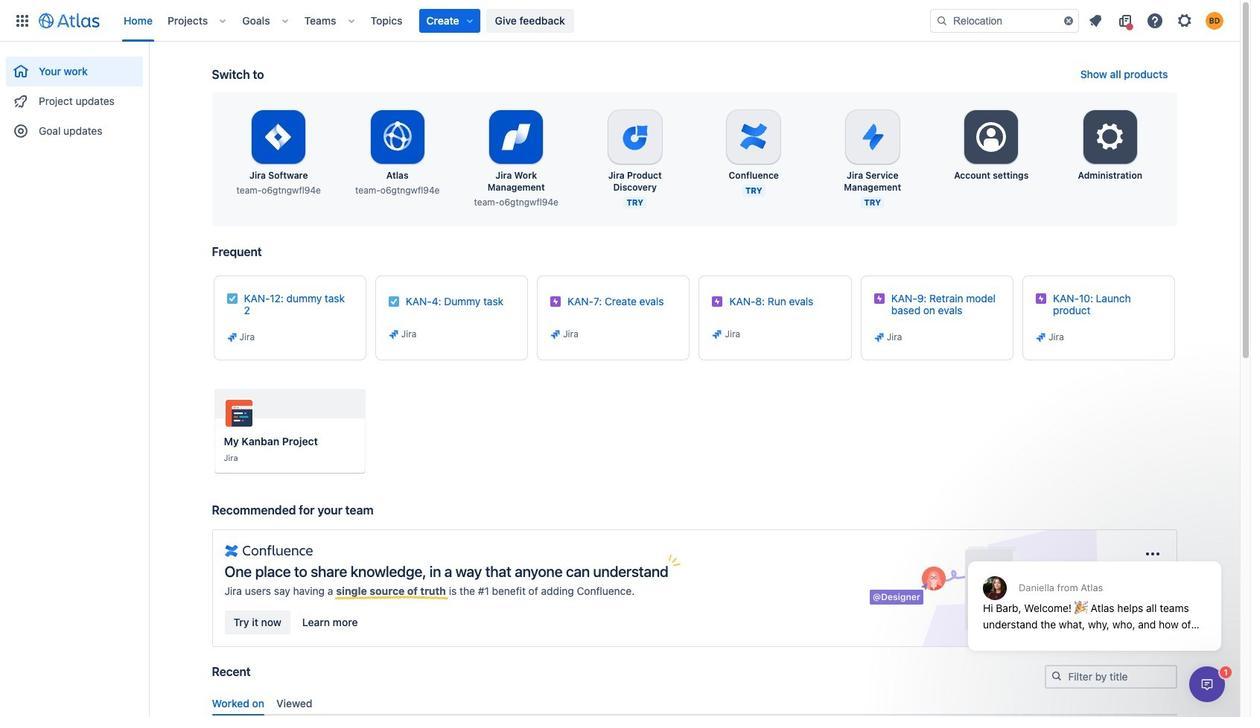 Task type: describe. For each thing, give the bounding box(es) containing it.
top element
[[9, 0, 930, 41]]

search image
[[1051, 670, 1063, 682]]

account image
[[1206, 12, 1224, 29]]

1 vertical spatial dialog
[[1190, 667, 1225, 702]]

Search field
[[930, 9, 1079, 32]]



Task type: vqa. For each thing, say whether or not it's contained in the screenshot.
"list" to the left
no



Task type: locate. For each thing, give the bounding box(es) containing it.
settings image
[[1176, 12, 1194, 29]]

switch to... image
[[13, 12, 31, 29]]

2 settings image from the left
[[1093, 119, 1128, 155]]

dialog
[[961, 525, 1229, 662], [1190, 667, 1225, 702]]

banner
[[0, 0, 1240, 42]]

0 horizontal spatial settings image
[[974, 119, 1010, 155]]

clear search session image
[[1063, 15, 1075, 26]]

cross-flow recommendation banner element
[[212, 503, 1177, 665]]

jira image
[[550, 329, 562, 340], [712, 329, 724, 340], [874, 332, 886, 343], [1036, 332, 1048, 343], [1036, 332, 1048, 343]]

tab list
[[206, 691, 1183, 716]]

None search field
[[930, 9, 1079, 32]]

1 horizontal spatial settings image
[[1093, 119, 1128, 155]]

confluence image
[[225, 542, 313, 560], [225, 542, 313, 560]]

jira image
[[388, 329, 400, 340], [388, 329, 400, 340], [550, 329, 562, 340], [712, 329, 724, 340], [226, 332, 238, 343], [226, 332, 238, 343], [874, 332, 886, 343]]

settings image
[[974, 119, 1010, 155], [1093, 119, 1128, 155]]

group
[[6, 42, 143, 150]]

0 vertical spatial dialog
[[961, 525, 1229, 662]]

help image
[[1146, 12, 1164, 29]]

search image
[[936, 15, 948, 26]]

notifications image
[[1087, 12, 1105, 29]]

Filter by title field
[[1046, 667, 1176, 688]]

1 settings image from the left
[[974, 119, 1010, 155]]



